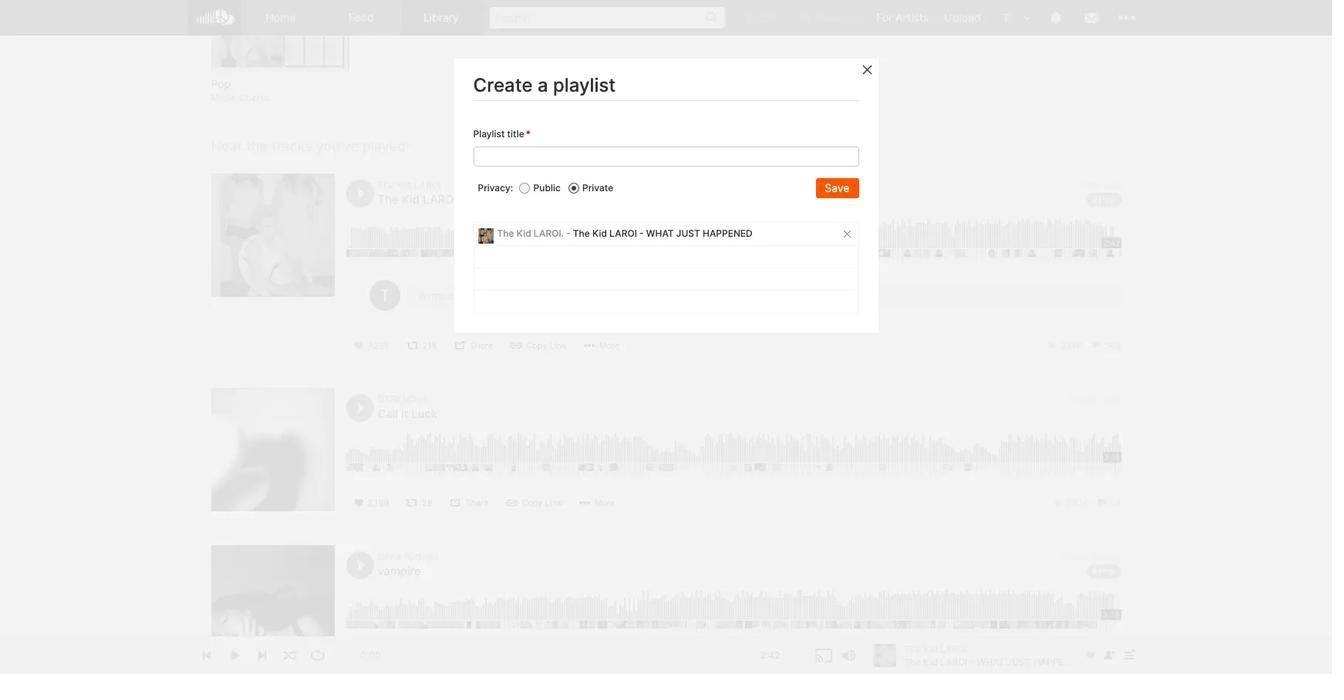 Task type: vqa. For each thing, say whether or not it's contained in the screenshot.
Feed
yes



Task type: describe. For each thing, give the bounding box(es) containing it.
call it luck link
[[378, 407, 437, 421]]

title
[[507, 128, 524, 140]]

21
[[1069, 179, 1079, 191]]

218 button
[[401, 337, 445, 354]]

ago for the kid laroi - what just happened
[[1105, 179, 1121, 191]]

3,890
[[1097, 655, 1121, 666]]

Search search field
[[489, 7, 725, 29]]

1 horizontal spatial -
[[566, 228, 571, 239]]

library link
[[402, 0, 482, 35]]

try go+
[[741, 11, 782, 24]]

257k
[[1067, 498, 1089, 509]]

the kid laroi. the kid laroi - what just happened
[[378, 179, 601, 207]]

1 horizontal spatial happened
[[703, 228, 753, 239]]

1 month ago
[[1067, 394, 1121, 405]]

days
[[1081, 179, 1102, 191]]

tracks
[[272, 138, 312, 154]]

feed link
[[321, 0, 402, 35]]

what inside the kid laroi. the kid laroi - what just happened
[[469, 192, 503, 207]]

1 vertical spatial tara schultz's avatar element
[[369, 280, 400, 311]]

laroi inside the kid laroi. the kid laroi - what just happened
[[423, 192, 457, 207]]

try next pro link
[[789, 0, 869, 35]]

call it luck element
[[211, 388, 334, 512]]

the kid laroi.         - the kid laroi - what just happened
[[497, 228, 753, 239]]

create
[[473, 74, 533, 96]]

try for try go+
[[741, 11, 757, 24]]

share button for 28
[[444, 495, 496, 512]]

link for 218
[[550, 340, 566, 351]]

2
[[1061, 551, 1067, 563]]

upload
[[944, 11, 981, 24]]

1 horizontal spatial what
[[646, 228, 674, 239]]

dxrknova
[[378, 394, 428, 405]]

2 horizontal spatial -
[[640, 228, 644, 239]]

laroi. for the
[[534, 228, 564, 239]]

save
[[825, 182, 850, 195]]

2 months ago pop
[[1061, 551, 1121, 577]]

playlist
[[473, 128, 505, 140]]

pop for the kid laroi - what just happened
[[1099, 194, 1116, 205]]

- inside the kid laroi. the kid laroi - what just happened
[[460, 192, 466, 207]]

laroi. for kid
[[414, 179, 444, 191]]

copy link for 28
[[522, 498, 562, 509]]

vampire link
[[378, 564, 421, 579]]

more button for 218
[[578, 337, 628, 354]]

just inside the kid laroi. the kid laroi - what just happened
[[506, 192, 536, 207]]

copy link button for 28
[[500, 495, 569, 512]]

rodrigo
[[404, 551, 438, 563]]

close button
[[860, 62, 905, 77]]

link for 28
[[545, 498, 562, 509]]

the down the kid laroi - what just happened link
[[497, 228, 514, 239]]

218
[[423, 340, 437, 351]]

the down played:
[[378, 179, 394, 191]]

happened inside the kid laroi. the kid laroi - what just happened
[[539, 192, 601, 207]]

more for 28
[[595, 498, 615, 509]]

dxrknova call it luck
[[378, 394, 437, 421]]

the kid laroi - what just happened link
[[378, 192, 601, 207]]

try for try next pro
[[797, 11, 814, 24]]

pop for vampire
[[1099, 566, 1116, 577]]

1 horizontal spatial just
[[676, 228, 700, 239]]

you've
[[316, 138, 358, 154]]

for
[[876, 11, 893, 24]]

306
[[1105, 340, 1121, 351]]

try next pro
[[797, 11, 861, 24]]

olivia rodrigo vampire
[[378, 551, 438, 579]]

olivia
[[378, 551, 402, 563]]

month
[[1074, 394, 1102, 405]]

close
[[880, 64, 905, 75]]

the down private
[[573, 228, 590, 239]]

hear
[[211, 138, 242, 154]]

44.5k
[[368, 655, 391, 666]]

2,189
[[368, 498, 389, 509]]

0 horizontal spatial the kid laroi - what just happened element
[[211, 174, 334, 297]]

vampire
[[378, 564, 421, 579]]

2.46m
[[1049, 655, 1075, 666]]



Task type: locate. For each thing, give the bounding box(es) containing it.
track stats element for call it luck
[[1052, 495, 1121, 512]]

236k
[[1061, 340, 1083, 351]]

0 vertical spatial laroi.
[[414, 179, 444, 191]]

0 vertical spatial ago
[[1105, 179, 1121, 191]]

kid down private
[[592, 228, 607, 239]]

0 vertical spatial copy link button
[[505, 337, 574, 354]]

what left public
[[469, 192, 503, 207]]

pro
[[844, 11, 861, 24]]

1 vertical spatial just
[[676, 228, 700, 239]]

0 vertical spatial what
[[469, 192, 503, 207]]

2 vertical spatial ago
[[1105, 551, 1121, 563]]

more
[[599, 340, 620, 351], [595, 498, 615, 509]]

share
[[470, 340, 493, 351], [466, 498, 489, 509]]

private
[[582, 182, 613, 194]]

1 vertical spatial share
[[466, 498, 489, 509]]

share for 218
[[470, 340, 493, 351]]

a
[[538, 74, 548, 96]]

0 vertical spatial pop link
[[211, 77, 350, 92]]

2 vertical spatial track stats element
[[1034, 652, 1121, 669]]

just
[[506, 192, 536, 207], [676, 228, 700, 239]]

more for 218
[[599, 340, 620, 351]]

dxrknova link
[[378, 394, 428, 405]]

1 vertical spatial copy
[[522, 498, 543, 509]]

hear the tracks you've played:
[[211, 138, 410, 154]]

ago inside 21 days ago pop
[[1105, 179, 1121, 191]]

1 vertical spatial more button
[[573, 495, 623, 512]]

pop link for the kid laroi - what just happened
[[1087, 193, 1121, 207]]

0 vertical spatial track stats element
[[1046, 337, 1121, 354]]

copy link for 218
[[526, 340, 566, 351]]

the kid laroi - what just happened element
[[211, 174, 334, 297], [478, 228, 493, 244]]

try left go+
[[741, 11, 757, 24]]

public
[[533, 182, 561, 194]]

None search field
[[482, 0, 733, 35]]

laroi. inside the kid laroi. the kid laroi - what just happened
[[414, 179, 444, 191]]

kid down the kid laroi. link
[[402, 192, 420, 207]]

more button
[[578, 337, 628, 354], [573, 495, 623, 512]]

0 horizontal spatial happened
[[539, 192, 601, 207]]

copy link
[[526, 340, 566, 351], [522, 498, 562, 509]]

copy
[[526, 340, 547, 351], [522, 498, 543, 509]]

28
[[422, 498, 432, 509]]

28 button
[[400, 495, 440, 512]]

1 vertical spatial more
[[595, 498, 615, 509]]

pop down days
[[1099, 194, 1116, 205]]

next
[[817, 11, 841, 24]]

306 link
[[1090, 340, 1121, 351]]

track stats element containing 2.46m
[[1034, 652, 1121, 669]]

for artists link
[[869, 0, 937, 35]]

Write a comment text field
[[405, 280, 1121, 311]]

pop down months
[[1099, 566, 1116, 577]]

pop link for vampire
[[1087, 565, 1121, 579]]

1 vertical spatial link
[[545, 498, 562, 509]]

library
[[423, 11, 459, 24]]

privacy:
[[478, 182, 513, 194]]

0 vertical spatial tara schultz's avatar element
[[996, 8, 1016, 28]]

0 horizontal spatial just
[[506, 192, 536, 207]]

0 horizontal spatial what
[[469, 192, 503, 207]]

tara schultz's avatar element right upload
[[996, 8, 1016, 28]]

copy link button for 218
[[505, 337, 574, 354]]

vampire element
[[211, 546, 334, 669]]

pop link
[[211, 77, 350, 92], [1087, 193, 1121, 207], [1087, 565, 1121, 579]]

1 vertical spatial ago
[[1105, 394, 1121, 405]]

1 vertical spatial happened
[[703, 228, 753, 239]]

44.5k button
[[346, 652, 399, 669]]

0 vertical spatial share
[[470, 340, 493, 351]]

pop music charts
[[211, 77, 269, 103]]

track stats element containing 236k
[[1046, 337, 1121, 354]]

laroi. down public
[[534, 228, 564, 239]]

2 try from the left
[[797, 11, 814, 24]]

pop link down months
[[1087, 565, 1121, 579]]

1
[[1067, 394, 1072, 405]]

share right 218
[[470, 340, 493, 351]]

1 ago from the top
[[1105, 179, 1121, 191]]

ago for vampire
[[1105, 551, 1121, 563]]

happened
[[539, 192, 601, 207], [703, 228, 753, 239]]

charts
[[239, 92, 269, 103]]

played:
[[362, 138, 410, 154]]

home link
[[241, 0, 321, 35]]

2 vertical spatial pop link
[[1087, 565, 1121, 579]]

copy for 28
[[522, 498, 543, 509]]

save button
[[816, 178, 859, 199]]

0 vertical spatial share button
[[448, 337, 501, 354]]

0 vertical spatial just
[[506, 192, 536, 207]]

kid down the kid laroi - what just happened link
[[517, 228, 531, 239]]

create a playlist
[[473, 74, 616, 96]]

tara schultz's avatar element
[[996, 8, 1016, 28], [369, 280, 400, 311]]

1 horizontal spatial try
[[797, 11, 814, 24]]

share button right 218
[[448, 337, 501, 354]]

happened up the kid laroi.         - the kid laroi - what just happened
[[539, 192, 601, 207]]

try left next
[[797, 11, 814, 24]]

olivia rodrigo link
[[378, 551, 438, 563]]

call
[[378, 407, 398, 421]]

1 try from the left
[[741, 11, 757, 24]]

1 vertical spatial pop
[[1099, 194, 1116, 205]]

pop link down pop element
[[211, 77, 350, 92]]

link
[[550, 340, 566, 351], [545, 498, 562, 509]]

laroi down the kid laroi. link
[[423, 192, 457, 207]]

54
[[1110, 498, 1121, 509]]

0 vertical spatial link
[[550, 340, 566, 351]]

luck
[[411, 407, 437, 421]]

happened up write a comment text field on the top
[[703, 228, 753, 239]]

for artists
[[876, 11, 929, 24]]

artists
[[896, 11, 929, 24]]

2 ago from the top
[[1105, 394, 1121, 405]]

copy for 218
[[526, 340, 547, 351]]

-
[[460, 192, 466, 207], [566, 228, 571, 239], [640, 228, 644, 239]]

what down playlist title text field
[[646, 228, 674, 239]]

copy link button
[[505, 337, 574, 354], [500, 495, 569, 512]]

try
[[741, 11, 757, 24], [797, 11, 814, 24]]

music charts link
[[211, 92, 269, 105]]

pop
[[211, 77, 231, 91], [1099, 194, 1116, 205], [1099, 566, 1116, 577]]

feed
[[348, 11, 374, 24]]

the
[[378, 179, 394, 191], [378, 192, 399, 207], [497, 228, 514, 239], [573, 228, 590, 239]]

ago
[[1105, 179, 1121, 191], [1105, 394, 1121, 405], [1105, 551, 1121, 563]]

ago right days
[[1105, 179, 1121, 191]]

0 vertical spatial more button
[[578, 337, 628, 354]]

the kid laroi. link
[[378, 179, 444, 191]]

kid
[[397, 179, 411, 191], [402, 192, 420, 207], [517, 228, 531, 239], [592, 228, 607, 239]]

share button for 218
[[448, 337, 501, 354]]

tara schultz's avatar element up 7,298 at the bottom left
[[369, 280, 400, 311]]

pop element
[[211, 0, 350, 72]]

music
[[211, 92, 237, 103]]

1 vertical spatial share button
[[444, 495, 496, 512]]

1 horizontal spatial the kid laroi - what just happened element
[[478, 228, 493, 244]]

1 vertical spatial pop link
[[1087, 193, 1121, 207]]

0 horizontal spatial laroi
[[423, 192, 457, 207]]

the
[[246, 138, 268, 154]]

playlist title
[[473, 128, 524, 140]]

0 vertical spatial pop
[[211, 77, 231, 91]]

laroi. up the kid laroi - what just happened link
[[414, 179, 444, 191]]

1 vertical spatial track stats element
[[1052, 495, 1121, 512]]

1 vertical spatial copy link button
[[500, 495, 569, 512]]

months
[[1069, 551, 1102, 563]]

pop inside 2 months ago pop
[[1099, 566, 1116, 577]]

7,298
[[368, 340, 389, 351]]

0 vertical spatial more
[[599, 340, 620, 351]]

try go+ link
[[733, 0, 789, 35]]

the down the kid laroi. link
[[378, 192, 399, 207]]

share right 28
[[466, 498, 489, 509]]

2,189 button
[[346, 495, 397, 512]]

pop link down days
[[1087, 193, 1121, 207]]

ago inside 2 months ago pop
[[1105, 551, 1121, 563]]

1 horizontal spatial tara schultz's avatar element
[[996, 8, 1016, 28]]

1 horizontal spatial laroi.
[[534, 228, 564, 239]]

laroi.
[[414, 179, 444, 191], [534, 228, 564, 239]]

kid down played:
[[397, 179, 411, 191]]

it
[[401, 407, 408, 421]]

0 horizontal spatial laroi.
[[414, 179, 444, 191]]

more button for 28
[[573, 495, 623, 512]]

0 vertical spatial happened
[[539, 192, 601, 207]]

go+
[[760, 11, 782, 24]]

home
[[266, 11, 296, 24]]

7,298 button
[[346, 337, 397, 354]]

54 link
[[1095, 498, 1121, 509]]

1 vertical spatial laroi.
[[534, 228, 564, 239]]

21 days ago pop
[[1069, 179, 1121, 205]]

0 vertical spatial laroi
[[423, 192, 457, 207]]

1 vertical spatial what
[[646, 228, 674, 239]]

0 horizontal spatial -
[[460, 192, 466, 207]]

0 vertical spatial copy
[[526, 340, 547, 351]]

what
[[469, 192, 503, 207], [646, 228, 674, 239]]

1 vertical spatial copy link
[[522, 498, 562, 509]]

1 vertical spatial laroi
[[609, 228, 637, 239]]

ago right months
[[1105, 551, 1121, 563]]

laroi down private
[[609, 228, 637, 239]]

track stats element for vampire
[[1034, 652, 1121, 669]]

pop inside pop music charts
[[211, 77, 231, 91]]

ago right month
[[1105, 394, 1121, 405]]

track stats element
[[1046, 337, 1121, 354], [1052, 495, 1121, 512], [1034, 652, 1121, 669]]

pop inside 21 days ago pop
[[1099, 194, 1116, 205]]

upload link
[[937, 0, 989, 35]]

playlist
[[553, 74, 616, 96]]

try inside "link"
[[741, 11, 757, 24]]

share button
[[448, 337, 501, 354], [444, 495, 496, 512]]

pop up music
[[211, 77, 231, 91]]

3 ago from the top
[[1105, 551, 1121, 563]]

Playlist title text field
[[473, 147, 859, 167]]

share button right 28
[[444, 495, 496, 512]]

0 horizontal spatial try
[[741, 11, 757, 24]]

share for 28
[[466, 498, 489, 509]]

0 vertical spatial copy link
[[526, 340, 566, 351]]

track stats element containing 257k
[[1052, 495, 1121, 512]]

3,890 link
[[1082, 655, 1121, 666]]

2 vertical spatial pop
[[1099, 566, 1116, 577]]

0 horizontal spatial tara schultz's avatar element
[[369, 280, 400, 311]]

1 horizontal spatial laroi
[[609, 228, 637, 239]]



